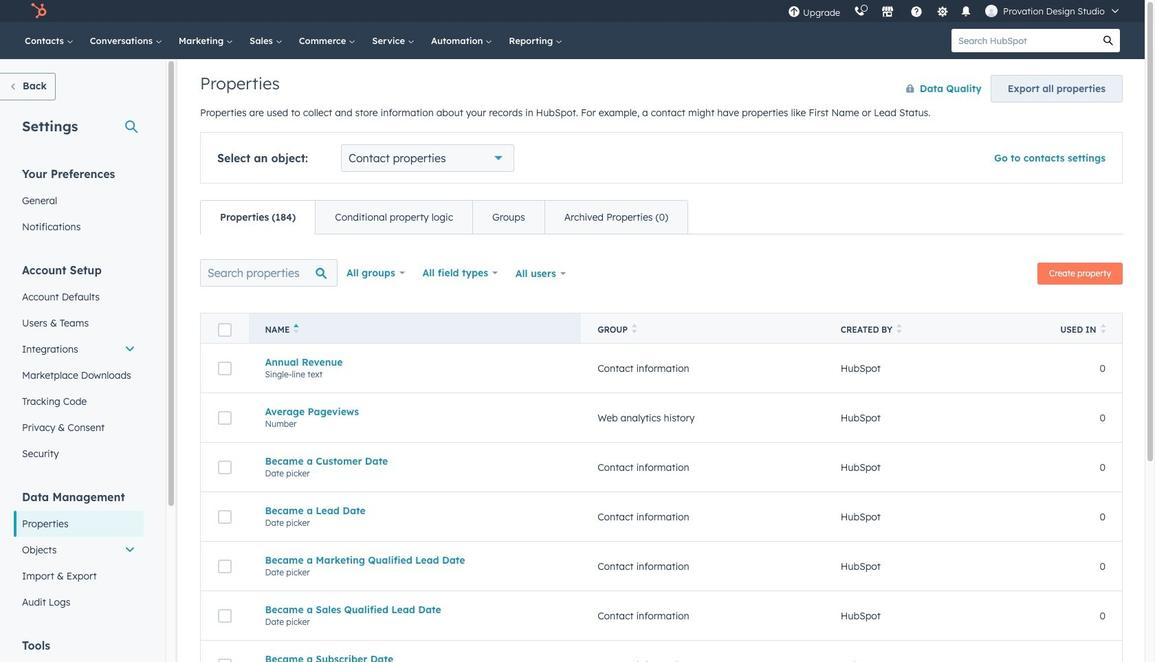 Task type: describe. For each thing, give the bounding box(es) containing it.
1 press to sort. element from the left
[[632, 324, 637, 336]]

2 press to sort. element from the left
[[897, 324, 902, 336]]

ascending sort. press to sort descending. element
[[294, 324, 299, 336]]

press to sort. image for 2nd press to sort. element from the left
[[897, 324, 902, 333]]

data management element
[[14, 490, 144, 615]]

press to sort. image for 3rd press to sort. element from left
[[1100, 324, 1106, 333]]

james peterson image
[[985, 5, 998, 17]]

3 press to sort. element from the left
[[1100, 324, 1106, 336]]

marketplaces image
[[882, 6, 894, 19]]



Task type: locate. For each thing, give the bounding box(es) containing it.
Search search field
[[200, 259, 338, 287]]

account setup element
[[14, 263, 144, 467]]

3 press to sort. image from the left
[[1100, 324, 1106, 333]]

1 press to sort. image from the left
[[632, 324, 637, 333]]

press to sort. image
[[632, 324, 637, 333], [897, 324, 902, 333], [1100, 324, 1106, 333]]

tab panel
[[200, 234, 1123, 662]]

1 horizontal spatial press to sort. image
[[897, 324, 902, 333]]

1 horizontal spatial press to sort. element
[[897, 324, 902, 336]]

0 horizontal spatial press to sort. element
[[632, 324, 637, 336]]

menu
[[781, 0, 1128, 22]]

press to sort. element
[[632, 324, 637, 336], [897, 324, 902, 336], [1100, 324, 1106, 336]]

your preferences element
[[14, 166, 144, 240]]

2 press to sort. image from the left
[[897, 324, 902, 333]]

2 horizontal spatial press to sort. element
[[1100, 324, 1106, 336]]

press to sort. image for 3rd press to sort. element from the right
[[632, 324, 637, 333]]

ascending sort. press to sort descending. image
[[294, 324, 299, 333]]

2 horizontal spatial press to sort. image
[[1100, 324, 1106, 333]]

0 horizontal spatial press to sort. image
[[632, 324, 637, 333]]

Search HubSpot search field
[[952, 29, 1097, 52]]

tab list
[[200, 200, 688, 234]]



Task type: vqa. For each thing, say whether or not it's contained in the screenshot.
tab list
yes



